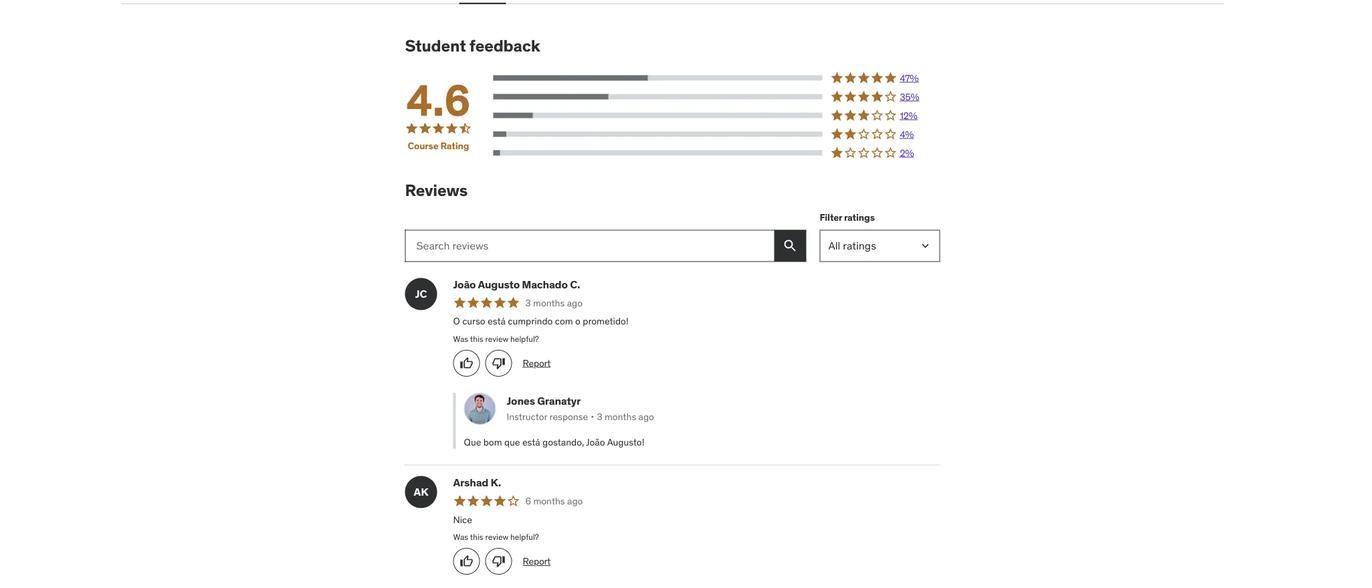 Task type: vqa. For each thing, say whether or not it's contained in the screenshot.
4% button
yes



Task type: locate. For each thing, give the bounding box(es) containing it.
2 was this review helpful? from the top
[[453, 532, 539, 542]]

1 vertical spatial was this review helpful?
[[453, 532, 539, 542]]

1 horizontal spatial 3
[[597, 410, 603, 422]]

2 report from the top
[[523, 555, 551, 567]]

1 vertical spatial review
[[485, 532, 509, 542]]

0 vertical spatial report button
[[523, 357, 551, 370]]

review
[[485, 334, 509, 344], [485, 532, 509, 542]]

0 vertical spatial joão
[[453, 277, 476, 291]]

0 vertical spatial months
[[533, 297, 565, 309]]

4.6
[[406, 73, 471, 127]]

filter ratings
[[820, 211, 875, 223]]

helpful? down the cumprindo
[[511, 334, 539, 344]]

0 vertical spatial review
[[485, 334, 509, 344]]

com
[[555, 315, 573, 327]]

1 vertical spatial report
[[523, 555, 551, 567]]

3 up the cumprindo
[[526, 297, 531, 309]]

ago
[[567, 297, 583, 309], [639, 410, 654, 422], [567, 495, 583, 507]]

report right mark as unhelpful image
[[523, 357, 551, 369]]

helpful?
[[511, 334, 539, 344], [511, 532, 539, 542]]

1 vertical spatial report button
[[523, 555, 551, 568]]

jc
[[415, 287, 427, 301]]

12%
[[900, 109, 918, 121]]

was this review helpful? up mark as unhelpful image
[[453, 334, 539, 344]]

2 helpful? from the top
[[511, 532, 539, 542]]

mark as unhelpful image
[[492, 555, 506, 568]]

47% button
[[493, 71, 940, 85]]

1 was from the top
[[453, 334, 469, 344]]

augusto!
[[607, 436, 645, 448]]

helpful? down the 6
[[511, 532, 539, 542]]

was this review helpful? up mark as unhelpful icon
[[453, 532, 539, 542]]

student feedback
[[405, 35, 540, 55]]

months
[[533, 297, 565, 309], [605, 410, 636, 422], [534, 495, 565, 507]]

was down nice
[[453, 532, 469, 542]]

prometido!
[[583, 315, 629, 327]]

gostando,
[[543, 436, 584, 448]]

1 vertical spatial helpful?
[[511, 532, 539, 542]]

this
[[470, 334, 484, 344], [470, 532, 484, 542]]

was this review helpful?
[[453, 334, 539, 344], [453, 532, 539, 542]]

3
[[526, 297, 531, 309], [597, 410, 603, 422]]

report right mark as unhelpful icon
[[523, 555, 551, 567]]

2 report button from the top
[[523, 555, 551, 568]]

1 vertical spatial ago
[[639, 410, 654, 422]]

was this review helpful? for augusto
[[453, 334, 539, 344]]

review up mark as unhelpful image
[[485, 334, 509, 344]]

was down o
[[453, 334, 469, 344]]

0 vertical spatial this
[[470, 334, 484, 344]]

joão down '•'
[[586, 436, 605, 448]]

ago for joão augusto machado c.
[[567, 297, 583, 309]]

months for k.
[[534, 495, 565, 507]]

2 review from the top
[[485, 532, 509, 542]]

2 vertical spatial months
[[534, 495, 565, 507]]

o
[[453, 315, 460, 327]]

2%
[[900, 147, 914, 159]]

1 helpful? from the top
[[511, 334, 539, 344]]

joão
[[453, 277, 476, 291], [586, 436, 605, 448]]

1 vertical spatial está
[[523, 436, 540, 448]]

o
[[576, 315, 581, 327]]

course
[[408, 140, 439, 152]]

was for arshad
[[453, 532, 469, 542]]

1 report from the top
[[523, 357, 551, 369]]

this down curso
[[470, 334, 484, 344]]

o curso está cumprindo com o prometido!
[[453, 315, 629, 327]]

ago up augusto!
[[639, 410, 654, 422]]

nice
[[453, 513, 472, 525]]

1 report button from the top
[[523, 357, 551, 370]]

está right curso
[[488, 315, 506, 327]]

1 vertical spatial joão
[[586, 436, 605, 448]]

está right que
[[523, 436, 540, 448]]

2 was from the top
[[453, 532, 469, 542]]

mark as helpful image
[[460, 357, 473, 370]]

this for arshad
[[470, 532, 484, 542]]

submit search image
[[783, 238, 799, 254]]

joão augusto machado c.
[[453, 277, 580, 291]]

0 horizontal spatial está
[[488, 315, 506, 327]]

2 this from the top
[[470, 532, 484, 542]]

student
[[405, 35, 466, 55]]

0 vertical spatial was
[[453, 334, 469, 344]]

cumprindo
[[508, 315, 553, 327]]

6 months ago
[[526, 495, 583, 507]]

report button right mark as unhelpful icon
[[523, 555, 551, 568]]

0 vertical spatial was this review helpful?
[[453, 334, 539, 344]]

0 vertical spatial report
[[523, 357, 551, 369]]

1 review from the top
[[485, 334, 509, 344]]

review for k.
[[485, 532, 509, 542]]

ago right the 6
[[567, 495, 583, 507]]

was
[[453, 334, 469, 344], [453, 532, 469, 542]]

review up mark as unhelpful icon
[[485, 532, 509, 542]]

1 vertical spatial was
[[453, 532, 469, 542]]

2 vertical spatial ago
[[567, 495, 583, 507]]

report button for augusto
[[523, 357, 551, 370]]

1 this from the top
[[470, 334, 484, 344]]

report
[[523, 357, 551, 369], [523, 555, 551, 567]]

está
[[488, 315, 506, 327], [523, 436, 540, 448]]

course rating
[[408, 140, 469, 152]]

0 vertical spatial ago
[[567, 297, 583, 309]]

report button for k.
[[523, 555, 551, 568]]

report for k.
[[523, 555, 551, 567]]

mark as unhelpful image
[[492, 357, 506, 370]]

1 was this review helpful? from the top
[[453, 334, 539, 344]]

0 vertical spatial 3
[[526, 297, 531, 309]]

ak
[[414, 485, 428, 499]]

report button right mark as unhelpful image
[[523, 357, 551, 370]]

3 right '•'
[[597, 410, 603, 422]]

months for augusto
[[533, 297, 565, 309]]

months up augusto!
[[605, 410, 636, 422]]

report for augusto
[[523, 357, 551, 369]]

this down nice
[[470, 532, 484, 542]]

months down machado
[[533, 297, 565, 309]]

2% button
[[493, 146, 940, 160]]

1 vertical spatial this
[[470, 532, 484, 542]]

mark as helpful image
[[460, 555, 473, 568]]

months right the 6
[[534, 495, 565, 507]]

0 vertical spatial helpful?
[[511, 334, 539, 344]]

1 horizontal spatial está
[[523, 436, 540, 448]]

joão left "augusto"
[[453, 277, 476, 291]]

report button
[[523, 357, 551, 370], [523, 555, 551, 568]]

ago down c.
[[567, 297, 583, 309]]

1 vertical spatial months
[[605, 410, 636, 422]]

1 vertical spatial 3
[[597, 410, 603, 422]]

response
[[550, 410, 588, 422]]



Task type: describe. For each thing, give the bounding box(es) containing it.
35%
[[900, 91, 920, 103]]

instructor
[[507, 410, 547, 422]]

arshad k.
[[453, 475, 501, 489]]

4%
[[900, 128, 914, 140]]

ago inside jones granatyr instructor response • 3 months ago
[[639, 410, 654, 422]]

was this review helpful? for k.
[[453, 532, 539, 542]]

jones granatyr instructor response • 3 months ago
[[507, 394, 654, 422]]

4% button
[[493, 128, 940, 141]]

35% button
[[493, 90, 940, 103]]

granatyr
[[537, 394, 581, 408]]

reviews
[[405, 180, 468, 200]]

0 vertical spatial está
[[488, 315, 506, 327]]

arshad
[[453, 475, 489, 489]]

was for joão
[[453, 334, 469, 344]]

review for augusto
[[485, 334, 509, 344]]

3 months ago
[[526, 297, 583, 309]]

0 horizontal spatial joão
[[453, 277, 476, 291]]

rating
[[441, 140, 469, 152]]

months inside jones granatyr instructor response • 3 months ago
[[605, 410, 636, 422]]

ratings
[[844, 211, 875, 223]]

Search reviews text field
[[405, 230, 774, 262]]

•
[[591, 410, 594, 422]]

curso
[[462, 315, 486, 327]]

feedback
[[470, 35, 540, 55]]

filter
[[820, 211, 842, 223]]

c.
[[570, 277, 580, 291]]

augusto
[[478, 277, 520, 291]]

6
[[526, 495, 531, 507]]

3 inside jones granatyr instructor response • 3 months ago
[[597, 410, 603, 422]]

bom
[[484, 436, 502, 448]]

this for joão
[[470, 334, 484, 344]]

47%
[[900, 72, 919, 84]]

que
[[504, 436, 520, 448]]

ago for arshad k.
[[567, 495, 583, 507]]

12% button
[[493, 109, 940, 122]]

1 horizontal spatial joão
[[586, 436, 605, 448]]

k.
[[491, 475, 501, 489]]

jones
[[507, 394, 535, 408]]

0 horizontal spatial 3
[[526, 297, 531, 309]]

machado
[[522, 277, 568, 291]]

que bom que está gostando, joão augusto!
[[464, 436, 645, 448]]

que
[[464, 436, 481, 448]]

helpful? for k.
[[511, 532, 539, 542]]

helpful? for augusto
[[511, 334, 539, 344]]



